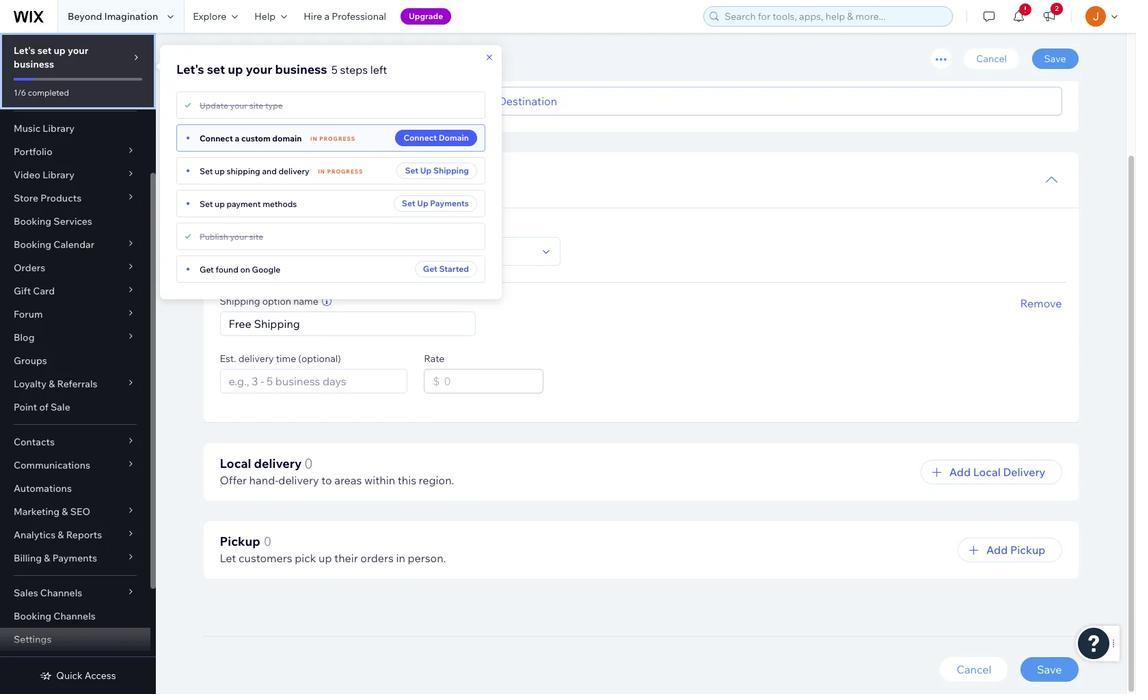 Task type: vqa. For each thing, say whether or not it's contained in the screenshot.
the Add BUTTON
no



Task type: locate. For each thing, give the bounding box(es) containing it.
& inside dropdown button
[[44, 552, 50, 565]]

progress
[[319, 135, 355, 142], [327, 168, 363, 175]]

business down shipping link
[[275, 62, 327, 77]]

in progress for set up shipping and delivery
[[318, 168, 363, 175]]

set for set up shipping and delivery
[[200, 166, 213, 176]]

get left found
[[200, 264, 214, 274]]

set up publish
[[200, 199, 213, 209]]

marketing & seo button
[[0, 500, 150, 524]]

1 vertical spatial a
[[235, 133, 239, 143]]

0 vertical spatial let's
[[14, 44, 35, 57]]

groups
[[14, 355, 47, 367]]

1 vertical spatial progress
[[327, 168, 363, 175]]

channels down sales channels "dropdown button"
[[54, 610, 96, 623]]

blog button
[[0, 326, 150, 349]]

business for let's set up your business 5 steps left
[[275, 62, 327, 77]]

settings
[[203, 46, 241, 59], [14, 634, 52, 646]]

0 horizontal spatial settings link
[[0, 628, 150, 651]]

beyond imagination
[[68, 10, 158, 23]]

sales channels button
[[0, 582, 150, 605]]

0 horizontal spatial region.
[[361, 181, 397, 195]]

0 vertical spatial a
[[324, 10, 329, 23]]

(optional)
[[298, 353, 341, 365]]

& for loyalty
[[49, 378, 55, 390]]

a left the custom
[[235, 133, 239, 143]]

settings link up 'the'
[[197, 46, 248, 59]]

1 site from the top
[[249, 100, 263, 110]]

united
[[254, 94, 288, 108]]

this right the within
[[398, 474, 416, 488]]

add
[[220, 64, 241, 77], [475, 94, 496, 108], [949, 466, 971, 479], [986, 544, 1008, 557]]

up
[[54, 44, 66, 57], [228, 62, 243, 77], [215, 166, 225, 176], [215, 199, 225, 209], [319, 552, 332, 566]]

0 vertical spatial booking
[[14, 215, 51, 228]]

and
[[262, 166, 277, 176]]

& right billing
[[44, 552, 50, 565]]

progress up calculated:
[[327, 168, 363, 175]]

& for marketing
[[62, 506, 68, 518]]

1 horizontal spatial settings link
[[197, 46, 248, 59]]

2 connect from the left
[[200, 133, 233, 143]]

0 vertical spatial settings
[[203, 46, 241, 59]]

let's up update
[[176, 62, 204, 77]]

within
[[364, 474, 395, 488]]

0 vertical spatial up
[[420, 165, 432, 176]]

0 horizontal spatial payments
[[52, 552, 97, 565]]

2 get from the left
[[200, 264, 214, 274]]

add local delivery button
[[921, 460, 1062, 485]]

get started button
[[415, 261, 477, 278]]

apply
[[220, 181, 250, 195]]

& for analytics
[[58, 529, 64, 541]]

1 vertical spatial region.
[[419, 474, 454, 488]]

2 library from the top
[[42, 169, 74, 181]]

region. inside local delivery 0 offer hand-delivery to areas within this region.
[[419, 474, 454, 488]]

& right "loyalty"
[[49, 378, 55, 390]]

local
[[220, 456, 251, 472], [973, 466, 1001, 479]]

shipping option name
[[220, 296, 318, 308]]

music library
[[14, 122, 75, 135]]

domain
[[439, 133, 469, 143]]

channels up booking channels
[[40, 587, 82, 599]]

progress down states
[[319, 135, 355, 142]]

access
[[85, 670, 116, 682]]

library up products
[[42, 169, 74, 181]]

shipping inside shipping link
[[270, 46, 310, 59]]

pickup inside pickup 0 let customers pick up their orders in person.
[[220, 534, 260, 550]]

your inside "let's set up your business"
[[68, 44, 88, 57]]

2 button
[[1034, 0, 1064, 33]]

1 vertical spatial settings
[[14, 634, 52, 646]]

your up united
[[246, 62, 272, 77]]

connect for connect a custom domain
[[200, 133, 233, 143]]

connect down update
[[200, 133, 233, 143]]

0 vertical spatial save
[[1044, 53, 1066, 65]]

booking inside booking calendar dropdown button
[[14, 239, 51, 251]]

booking inside booking channels link
[[14, 610, 51, 623]]

1 vertical spatial payments
[[52, 552, 97, 565]]

0 vertical spatial to
[[327, 181, 338, 195]]

channels for sales channels
[[40, 587, 82, 599]]

& inside popup button
[[58, 529, 64, 541]]

None field
[[561, 87, 1055, 115], [223, 238, 536, 265], [561, 87, 1055, 115], [223, 238, 536, 265]]

booking up orders
[[14, 239, 51, 251]]

1 library from the top
[[43, 122, 75, 135]]

shipping inside shipping 1 apply shipping rates to this region.
[[220, 163, 279, 180]]

calendar
[[54, 239, 94, 251]]

0 vertical spatial payments
[[430, 198, 469, 208]]

0 vertical spatial site
[[249, 100, 263, 110]]

1 get from the left
[[423, 264, 437, 274]]

payments for billing & payments
[[52, 552, 97, 565]]

0 horizontal spatial let's
[[14, 44, 35, 57]]

1 vertical spatial booking
[[14, 239, 51, 251]]

groups link
[[0, 349, 150, 373]]

library for music library
[[43, 122, 75, 135]]

domestic
[[339, 46, 382, 59]]

let's inside "let's set up your business"
[[14, 44, 35, 57]]

save
[[1044, 53, 1066, 65], [1037, 663, 1062, 677]]

1 vertical spatial channels
[[54, 610, 96, 623]]

set for set up payments
[[402, 198, 415, 208]]

up inside "let's set up your business"
[[54, 44, 66, 57]]

payments down analytics & reports popup button
[[52, 552, 97, 565]]

in progress down states
[[310, 135, 355, 142]]

in for set up shipping and delivery
[[318, 168, 325, 175]]

region. up calculated:
[[361, 181, 397, 195]]

booking services
[[14, 215, 92, 228]]

imagination
[[104, 10, 158, 23]]

set up payments button
[[394, 196, 477, 212]]

option
[[262, 296, 291, 308]]

point
[[14, 401, 37, 414]]

2 vertical spatial booking
[[14, 610, 51, 623]]

2 site from the top
[[249, 231, 263, 242]]

& left seo
[[62, 506, 68, 518]]

1 vertical spatial set
[[207, 62, 225, 77]]

in left steps
[[328, 64, 337, 77]]

1 vertical spatial this
[[340, 181, 359, 195]]

1 vertical spatial site
[[249, 231, 263, 242]]

add for add the destinations in this region:
[[220, 64, 241, 77]]

1 vertical spatial cancel
[[957, 663, 991, 677]]

region. right the within
[[419, 474, 454, 488]]

1 horizontal spatial let's
[[176, 62, 204, 77]]

1 vertical spatial shipping
[[252, 181, 297, 195]]

1 horizontal spatial 0
[[304, 456, 313, 473]]

1 horizontal spatial region.
[[419, 474, 454, 488]]

up down connect domain button
[[420, 165, 432, 176]]

offer
[[220, 474, 247, 488]]

1 vertical spatial in
[[396, 552, 405, 566]]

get left started
[[423, 264, 437, 274]]

loyalty & referrals button
[[0, 373, 150, 396]]

set up set up payment methods
[[200, 166, 213, 176]]

connect inside button
[[404, 133, 437, 143]]

set up '1/6 completed'
[[37, 44, 52, 57]]

local up offer
[[220, 456, 251, 472]]

0 horizontal spatial pickup
[[220, 534, 260, 550]]

1 vertical spatial in
[[318, 168, 325, 175]]

business inside "let's set up your business"
[[14, 58, 54, 70]]

settings down booking channels
[[14, 634, 52, 646]]

0 horizontal spatial a
[[235, 133, 239, 143]]

delivery right and
[[279, 166, 310, 176]]

up down set up shipping button
[[417, 198, 428, 208]]

shipping link
[[263, 46, 317, 59]]

contacts
[[14, 436, 55, 448]]

add pickup
[[986, 544, 1046, 557]]

0 vertical spatial library
[[43, 122, 75, 135]]

this right 5
[[340, 64, 359, 77]]

0 vertical spatial in progress
[[310, 135, 355, 142]]

started
[[439, 264, 469, 274]]

payments inside dropdown button
[[52, 552, 97, 565]]

settings link
[[197, 46, 248, 59], [0, 628, 150, 651]]

1 connect from the left
[[404, 133, 437, 143]]

video library button
[[0, 163, 150, 187]]

channels inside "dropdown button"
[[40, 587, 82, 599]]

hire a professional
[[304, 10, 386, 23]]

1 horizontal spatial get
[[423, 264, 437, 274]]

get for get started
[[423, 264, 437, 274]]

0 inside pickup 0 let customers pick up their orders in person.
[[264, 534, 272, 550]]

0 vertical spatial shipping
[[227, 166, 260, 176]]

channels for booking channels
[[54, 610, 96, 623]]

your
[[68, 44, 88, 57], [246, 62, 272, 77], [230, 100, 247, 110], [230, 231, 247, 242]]

connect
[[404, 133, 437, 143], [200, 133, 233, 143]]

payments inside button
[[430, 198, 469, 208]]

automations
[[14, 483, 72, 495]]

0 vertical spatial this
[[340, 64, 359, 77]]

booking down store
[[14, 215, 51, 228]]

2 vertical spatial shipping
[[267, 221, 306, 233]]

in up 'rates'
[[318, 168, 325, 175]]

1 vertical spatial to
[[321, 474, 332, 488]]

booking down sales
[[14, 610, 51, 623]]

0 vertical spatial cancel
[[976, 53, 1007, 65]]

pickup
[[220, 534, 260, 550], [1010, 544, 1046, 557]]

shipping down domain
[[433, 165, 469, 176]]

portfolio button
[[0, 140, 150, 163]]

1 vertical spatial save
[[1037, 663, 1062, 677]]

local left the delivery
[[973, 466, 1001, 479]]

analytics & reports button
[[0, 524, 150, 547]]

billing
[[14, 552, 42, 565]]

2 booking from the top
[[14, 239, 51, 251]]

booking services link
[[0, 210, 150, 233]]

0 horizontal spatial set
[[37, 44, 52, 57]]

1 horizontal spatial local
[[973, 466, 1001, 479]]

select how shipping is calculated:
[[216, 221, 366, 233]]

1 vertical spatial let's
[[176, 62, 204, 77]]

cancel for topmost cancel button
[[976, 53, 1007, 65]]

1 vertical spatial in progress
[[318, 168, 363, 175]]

$
[[433, 375, 440, 389]]

publish your site
[[200, 231, 263, 242]]

to inside local delivery 0 offer hand-delivery to areas within this region.
[[321, 474, 332, 488]]

let's
[[14, 44, 35, 57], [176, 62, 204, 77]]

shipping up the destinations
[[270, 46, 310, 59]]

set up shipping and delivery
[[200, 166, 310, 176]]

cancel for bottommost cancel button
[[957, 663, 991, 677]]

marketing & seo
[[14, 506, 90, 518]]

1 horizontal spatial set
[[207, 62, 225, 77]]

up up apply
[[215, 166, 225, 176]]

1 horizontal spatial connect
[[404, 133, 437, 143]]

hire
[[304, 10, 322, 23]]

shipping 1 apply shipping rates to this region.
[[220, 163, 397, 195]]

to left "areas"
[[321, 474, 332, 488]]

1 horizontal spatial business
[[275, 62, 327, 77]]

1 horizontal spatial payments
[[430, 198, 469, 208]]

set inside "let's set up your business"
[[37, 44, 52, 57]]

states
[[291, 94, 323, 108]]

music library link
[[0, 117, 150, 140]]

in right orders
[[396, 552, 405, 566]]

business up '1/6 completed'
[[14, 58, 54, 70]]

2 vertical spatial this
[[398, 474, 416, 488]]

quick access button
[[40, 670, 116, 682]]

destinations
[[263, 64, 326, 77]]

0 vertical spatial region.
[[361, 181, 397, 195]]

0 horizontal spatial get
[[200, 264, 214, 274]]

1 horizontal spatial in
[[396, 552, 405, 566]]

1 vertical spatial cancel button
[[940, 658, 1008, 682]]

in right domain
[[310, 135, 318, 142]]

booking channels link
[[0, 605, 150, 628]]

site right select
[[249, 231, 263, 242]]

your right publish
[[230, 231, 247, 242]]

analytics
[[14, 529, 55, 541]]

booking inside booking services link
[[14, 215, 51, 228]]

up up completed
[[54, 44, 66, 57]]

0 horizontal spatial business
[[14, 58, 54, 70]]

let
[[220, 552, 236, 566]]

0 vertical spatial channels
[[40, 587, 82, 599]]

0 vertical spatial set
[[37, 44, 52, 57]]

set left 'the'
[[207, 62, 225, 77]]

set up set up payments
[[405, 165, 418, 176]]

this right 'rates'
[[340, 181, 359, 195]]

0 horizontal spatial connect
[[200, 133, 233, 143]]

set for set up shipping
[[405, 165, 418, 176]]

shipping for shipping
[[270, 46, 310, 59]]

get inside 'button'
[[423, 264, 437, 274]]

1 vertical spatial up
[[417, 198, 428, 208]]

shipping down get found on google at the left top of the page
[[220, 296, 260, 308]]

areas
[[334, 474, 362, 488]]

1 vertical spatial library
[[42, 169, 74, 181]]

explore
[[193, 10, 226, 23]]

of
[[39, 401, 48, 414]]

connect left domain
[[404, 133, 437, 143]]

0 vertical spatial in
[[310, 135, 318, 142]]

1 horizontal spatial a
[[324, 10, 329, 23]]

delivery up hand-
[[254, 456, 302, 472]]

channels
[[40, 587, 82, 599], [54, 610, 96, 623]]

0 vertical spatial save button
[[1032, 49, 1078, 69]]

add inside button
[[949, 466, 971, 479]]

library up portfolio dropdown button
[[43, 122, 75, 135]]

est.
[[220, 353, 236, 365]]

1
[[282, 163, 289, 180]]

& left reports
[[58, 529, 64, 541]]

your down beyond
[[68, 44, 88, 57]]

calculated:
[[317, 221, 366, 233]]

shipping down methods
[[267, 221, 306, 233]]

site for publish your site
[[249, 231, 263, 242]]

referrals
[[57, 378, 97, 390]]

library inside dropdown button
[[42, 169, 74, 181]]

3 booking from the top
[[14, 610, 51, 623]]

to right 'rates'
[[327, 181, 338, 195]]

shipping inside set up shipping button
[[433, 165, 469, 176]]

0 vertical spatial progress
[[319, 135, 355, 142]]

the
[[243, 64, 260, 77]]

booking for booking calendar
[[14, 239, 51, 251]]

0 horizontal spatial local
[[220, 456, 251, 472]]

site left type
[[249, 100, 263, 110]]

1 vertical spatial 0
[[264, 534, 272, 550]]

1 booking from the top
[[14, 215, 51, 228]]

shipping for shipping option name
[[220, 296, 260, 308]]

this inside shipping 1 apply shipping rates to this region.
[[340, 181, 359, 195]]

1 horizontal spatial pickup
[[1010, 544, 1046, 557]]

connect for connect domain
[[404, 133, 437, 143]]

0 vertical spatial in
[[328, 64, 337, 77]]

0 vertical spatial settings link
[[197, 46, 248, 59]]

0 horizontal spatial in
[[310, 135, 318, 142]]

delivery
[[1003, 466, 1046, 479]]

pickup inside button
[[1010, 544, 1046, 557]]

shipping up apply
[[227, 166, 260, 176]]

up right pick
[[319, 552, 332, 566]]

1/6 completed
[[14, 87, 69, 98]]

contacts button
[[0, 431, 150, 454]]

1 horizontal spatial in
[[318, 168, 325, 175]]

local delivery 0 offer hand-delivery to areas within this region.
[[220, 456, 454, 488]]

0 horizontal spatial 0
[[264, 534, 272, 550]]

to inside shipping 1 apply shipping rates to this region.
[[327, 181, 338, 195]]

shipping
[[227, 166, 260, 176], [252, 181, 297, 195], [267, 221, 306, 233]]

shipping up methods
[[252, 181, 297, 195]]

0 horizontal spatial in
[[328, 64, 337, 77]]

shipping up apply
[[220, 163, 279, 180]]

up
[[420, 165, 432, 176], [417, 198, 428, 208]]

in progress up 'rates'
[[318, 168, 363, 175]]

reports
[[66, 529, 102, 541]]

save for the topmost 'save' button
[[1044, 53, 1066, 65]]

0 vertical spatial 0
[[304, 456, 313, 473]]

payments down set up shipping button
[[430, 198, 469, 208]]

set down set up shipping button
[[402, 198, 415, 208]]

let's up the 1/6
[[14, 44, 35, 57]]

settings down explore
[[203, 46, 241, 59]]

settings link down booking channels
[[0, 628, 150, 651]]

a right hire
[[324, 10, 329, 23]]

0 horizontal spatial settings
[[14, 634, 52, 646]]

is
[[308, 221, 315, 233]]

forum
[[14, 308, 43, 321]]

shipping
[[270, 46, 310, 59], [220, 163, 279, 180], [433, 165, 469, 176], [220, 296, 260, 308]]



Task type: describe. For each thing, give the bounding box(es) containing it.
local inside add local delivery button
[[973, 466, 1001, 479]]

connect a custom domain
[[200, 133, 302, 143]]

progress for connect a custom domain
[[319, 135, 355, 142]]

a for professional
[[324, 10, 329, 23]]

get started
[[423, 264, 469, 274]]

card
[[33, 285, 55, 297]]

how
[[246, 221, 265, 233]]

1 vertical spatial settings link
[[0, 628, 150, 651]]

arrow up outline image
[[1045, 173, 1059, 186]]

local inside local delivery 0 offer hand-delivery to areas within this region.
[[220, 456, 251, 472]]

let's for let's set up your business
[[14, 44, 35, 57]]

orders button
[[0, 256, 150, 280]]

shipping for shipping 1 apply shipping rates to this region.
[[220, 163, 279, 180]]

gift
[[14, 285, 31, 297]]

found
[[216, 264, 238, 274]]

music
[[14, 122, 40, 135]]

in progress for connect a custom domain
[[310, 135, 355, 142]]

progress for set up shipping and delivery
[[327, 168, 363, 175]]

domain
[[272, 133, 302, 143]]

e.g., 3 - 5 business days field
[[225, 370, 403, 393]]

set for let's set up your business
[[37, 44, 52, 57]]

sales channels
[[14, 587, 82, 599]]

booking for booking channels
[[14, 610, 51, 623]]

add for add local delivery
[[949, 466, 971, 479]]

site for update your site type
[[249, 100, 263, 110]]

library for video library
[[42, 169, 74, 181]]

forum button
[[0, 303, 150, 326]]

billing & payments button
[[0, 547, 150, 570]]

automations link
[[0, 477, 150, 500]]

set up payments
[[402, 198, 469, 208]]

let's for let's set up your business 5 steps left
[[176, 62, 204, 77]]

this inside local delivery 0 offer hand-delivery to areas within this region.
[[398, 474, 416, 488]]

hire a professional link
[[295, 0, 394, 33]]

products
[[40, 192, 81, 204]]

communications button
[[0, 454, 150, 477]]

in for connect a custom domain
[[310, 135, 318, 142]]

sale
[[51, 401, 70, 414]]

region. inside shipping 1 apply shipping rates to this region.
[[361, 181, 397, 195]]

update
[[200, 100, 228, 110]]

gift card
[[14, 285, 55, 297]]

a for custom
[[235, 133, 239, 143]]

video library
[[14, 169, 74, 181]]

1 horizontal spatial settings
[[203, 46, 241, 59]]

rate
[[424, 353, 445, 365]]

save for the bottommost 'save' button
[[1037, 663, 1062, 677]]

quick access
[[56, 670, 116, 682]]

up for shipping
[[420, 165, 432, 176]]

connect domain
[[404, 133, 469, 143]]

loyalty
[[14, 378, 46, 390]]

destination
[[498, 94, 557, 108]]

booking calendar button
[[0, 233, 150, 256]]

services
[[54, 215, 92, 228]]

0 inside local delivery 0 offer hand-delivery to areas within this region.
[[304, 456, 313, 473]]

add the destinations in this region:
[[220, 64, 396, 77]]

pick
[[295, 552, 316, 566]]

store
[[14, 192, 38, 204]]

up for payments
[[417, 198, 428, 208]]

get for get found on google
[[200, 264, 214, 274]]

5
[[331, 63, 338, 77]]

sidebar element
[[0, 33, 156, 695]]

publish
[[200, 231, 228, 242]]

customers
[[239, 552, 292, 566]]

video
[[14, 169, 40, 181]]

1 vertical spatial save button
[[1021, 658, 1078, 682]]

add destination
[[475, 94, 557, 108]]

settings inside 'sidebar' element
[[14, 634, 52, 646]]

set for let's set up your business 5 steps left
[[207, 62, 225, 77]]

payments for set up payments
[[430, 198, 469, 208]]

shipping for how
[[267, 221, 306, 233]]

portfolio
[[14, 146, 52, 158]]

in inside pickup 0 let customers pick up their orders in person.
[[396, 552, 405, 566]]

0 field
[[440, 370, 539, 393]]

on
[[240, 264, 250, 274]]

time
[[276, 353, 296, 365]]

shipping for up
[[227, 166, 260, 176]]

marketing
[[14, 506, 60, 518]]

completed
[[28, 87, 69, 98]]

add for add destination
[[475, 94, 496, 108]]

add for add pickup
[[986, 544, 1008, 557]]

add pickup button
[[958, 538, 1062, 563]]

delivery left "areas"
[[278, 474, 319, 488]]

methods
[[263, 199, 297, 209]]

up down apply
[[215, 199, 225, 209]]

analytics & reports
[[14, 529, 102, 541]]

shipping inside shipping 1 apply shipping rates to this region.
[[252, 181, 297, 195]]

delivery right est.
[[238, 353, 274, 365]]

0 vertical spatial cancel button
[[964, 49, 1019, 69]]

& for billing
[[44, 552, 50, 565]]

remove button
[[1020, 296, 1062, 312]]

upgrade button
[[401, 8, 451, 25]]

set for set up payment methods
[[200, 199, 213, 209]]

quick
[[56, 670, 82, 682]]

professional
[[332, 10, 386, 23]]

update your site type
[[200, 100, 283, 110]]

their
[[334, 552, 358, 566]]

point of sale
[[14, 401, 70, 414]]

set up shipping
[[405, 165, 469, 176]]

steps
[[340, 63, 368, 77]]

point of sale link
[[0, 396, 150, 419]]

up inside pickup 0 let customers pick up their orders in person.
[[319, 552, 332, 566]]

upgrade
[[409, 11, 443, 21]]

set up shipping button
[[397, 163, 477, 179]]

Search for tools, apps, help & more... field
[[720, 7, 948, 26]]

up left 'the'
[[228, 62, 243, 77]]

add local delivery
[[949, 466, 1046, 479]]

business for let's set up your business
[[14, 58, 54, 70]]

communications
[[14, 459, 90, 472]]

loyalty & referrals
[[14, 378, 97, 390]]

type
[[265, 100, 283, 110]]

booking for booking services
[[14, 215, 51, 228]]

your right update
[[230, 100, 247, 110]]

hand-
[[249, 474, 278, 488]]

select
[[216, 221, 244, 233]]

seo
[[70, 506, 90, 518]]

beyond
[[68, 10, 102, 23]]

rates
[[299, 181, 325, 195]]

e.g., Standard Shipping field
[[225, 313, 471, 336]]

google
[[252, 264, 280, 274]]



